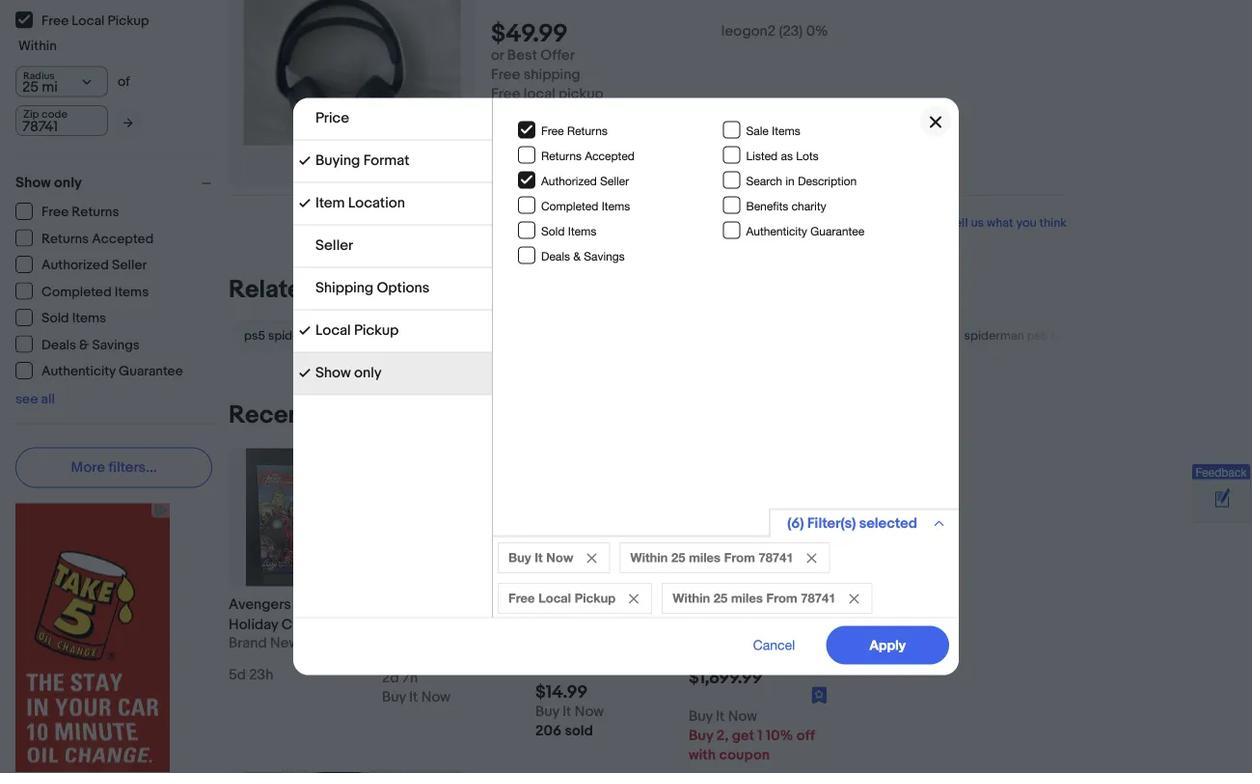 Task type: describe. For each thing, give the bounding box(es) containing it.
buying format
[[316, 152, 410, 169]]

buy inside dialog
[[509, 550, 531, 565]]

t.w.
[[752, 596, 777, 613]]

to $1,699.99
[[689, 650, 763, 688]]

sale
[[747, 124, 769, 137]]

sold items link
[[15, 309, 107, 327]]

1 vertical spatial savings
[[92, 337, 140, 353]]

0 vertical spatial free returns
[[542, 124, 608, 137]]

78741 for remove filter - item location - within 25 miles from 78741 image at bottom
[[759, 550, 794, 565]]

pickup inside tab
[[354, 322, 399, 339]]

more filters...
[[71, 459, 157, 476]]

miles for remove filter - local pickup - within 25 miles from 78741 icon
[[732, 590, 763, 605]]

1 vertical spatial accepted
[[92, 231, 154, 247]]

0 horizontal spatial authenticity guarantee
[[42, 363, 183, 380]]

pickup
[[559, 86, 604, 103]]

cancel
[[754, 637, 796, 653]]

item location tab
[[293, 183, 492, 225]]

0 vertical spatial seller
[[600, 174, 629, 188]]

leogon2
[[722, 23, 776, 40]]

apply
[[870, 637, 906, 653]]

offer
[[541, 47, 575, 64]]

buying
[[316, 152, 360, 169]]

accepted inside dialog
[[585, 149, 635, 162]]

1 vertical spatial deals & savings
[[42, 337, 140, 353]]

charity
[[792, 199, 827, 213]]

shipping
[[524, 66, 581, 84]]

(6) filter(s) selected button
[[770, 508, 959, 537]]

0 vertical spatial sold items
[[542, 224, 597, 238]]

show only tab
[[293, 353, 492, 395]]

ps5 for spiderman ps5 cover digital
[[491, 328, 513, 343]]

authenticity guarantee link
[[15, 362, 184, 380]]

size:small (6-14 in) (2)
[[619, 635, 800, 671]]

ps5 spiderman cover disc link
[[229, 320, 413, 351]]

show for show only "tab"
[[316, 364, 351, 382]]

0 horizontal spatial returns accepted
[[42, 231, 154, 247]]

-
[[712, 596, 717, 613]]

0 horizontal spatial authorized
[[42, 257, 109, 274]]

miles for remove filter - item location - within 25 miles from 78741 image at bottom
[[689, 550, 721, 565]]

local
[[524, 86, 556, 103]]

within for remove filter - item location - within 25 miles from 78741 image at bottom
[[631, 550, 668, 565]]

2 vertical spatial pickup
[[575, 590, 616, 605]]

1 horizontal spatial authorized
[[542, 174, 597, 188]]

returns down pickup
[[567, 124, 608, 137]]

ornaments
[[382, 697, 470, 714]]

0 vertical spatial completed items
[[542, 199, 631, 213]]

item location
[[316, 195, 405, 212]]

buy it now buy 2, get 1 10% off with coupon
[[689, 708, 815, 764]]

only for show only "tab"
[[354, 364, 382, 382]]

7h
[[402, 669, 418, 687]]

free returns inside free returns link
[[42, 204, 119, 221]]

10%
[[766, 727, 794, 744]]

1 vertical spatial guarantee
[[119, 363, 183, 380]]

returns down free returns link at the left of page
[[42, 231, 89, 247]]

returns accepted link
[[15, 229, 155, 247]]

2
[[721, 596, 729, 613]]

gold
[[689, 656, 722, 674]]

1 vertical spatial completed
[[42, 284, 112, 300]]

<
[[491, 105, 499, 122]]

sony playstation 5 pulse 3d wireless gaming headset ps5 - white (no dongle) image
[[244, 0, 461, 145]]

it inside 2d 7h buy it now
[[410, 689, 418, 706]]

apply within filter image
[[124, 117, 133, 129]]

search in description
[[747, 174, 857, 188]]

as
[[781, 149, 793, 162]]

filter applied image for buying
[[299, 155, 311, 167]]

kellytoy
[[536, 616, 588, 633]]

remove filter - item location - within 25 miles from 78741 image
[[808, 553, 817, 563]]

unopened
[[292, 636, 361, 653]]

what
[[987, 215, 1014, 230]]

now inside $14.99 buy it now 206 sold
[[575, 703, 604, 721]]

avengers assemble holiday countdown calendar unopened frankford candy marvel image
[[246, 448, 350, 586]]

inch
[[635, 656, 662, 674]]

shipping
[[316, 279, 374, 297]]

all
[[41, 391, 55, 408]]

in inside dialog
[[786, 174, 795, 188]]

now inside 2d 7h buy it now
[[422, 689, 451, 706]]

see
[[15, 391, 38, 408]]

0 vertical spatial completed
[[542, 199, 599, 213]]

2 vertical spatial seller
[[112, 257, 147, 274]]

1
[[758, 727, 763, 744]]

buy inside 2d 7h buy it now
[[382, 689, 406, 706]]

think
[[1040, 215, 1068, 230]]

free local pickup inside dialog
[[509, 590, 616, 605]]

ps5 spiderman cover disc
[[244, 328, 390, 343]]

within for remove filter - local pickup - within 25 miles from 78741 icon
[[673, 590, 711, 605]]

coupon
[[720, 746, 770, 764]]

cover for disc
[[331, 328, 363, 343]]

spiderman ps5 cover digital
[[428, 328, 585, 343]]

0 vertical spatial local
[[72, 13, 105, 29]]

squishmallow kellytoy plush disney winnie the pooh tigger 8" inch nwt new image
[[541, 448, 669, 586]]

related searches
[[229, 275, 429, 305]]

0 horizontal spatial authenticity
[[42, 363, 116, 380]]

0 horizontal spatial authorized seller
[[42, 257, 147, 274]]

1 horizontal spatial seller
[[316, 237, 353, 254]]

2,
[[717, 727, 729, 744]]

squishmallow kellytoy plush disney winnie the pooh tigger 8" inch nwt new link
[[536, 594, 674, 694]]

78741 for remove filter - local pickup - within 25 miles from 78741 icon
[[801, 590, 836, 605]]

white
[[714, 636, 752, 653]]

winnie
[[583, 636, 628, 653]]

1 horizontal spatial sold
[[542, 224, 565, 238]]

1 spiderman from the left
[[268, 328, 328, 343]]

ps5 for spiderman ps5 faceplate
[[1028, 328, 1049, 343]]

buy inside $14.99 buy it now 206 sold
[[536, 703, 560, 721]]

nwt
[[536, 677, 567, 694]]

items
[[421, 401, 484, 431]]

avengers assemble holiday countdown calendar unopened frankford candy marvel link
[[229, 594, 367, 694]]

location
[[348, 195, 405, 212]]

or inside leogon2 (23) 0% or best offer free shipping free local pickup < 5 mi from 78741
[[491, 47, 504, 64]]

series
[[409, 656, 455, 674]]

or inside 1/4 - 2 ct t.w. natural diamond studs in 14k white or yellow gold
[[755, 636, 768, 653]]

1 horizontal spatial guarantee
[[811, 224, 865, 238]]

see all button
[[15, 391, 55, 408]]

authenticity inside dialog
[[747, 224, 808, 238]]

candy
[[294, 656, 337, 674]]

crayola
[[382, 616, 449, 633]]

from
[[534, 105, 564, 122]]

christmas
[[382, 677, 463, 694]]

cover for digital
[[515, 328, 547, 343]]

1 horizontal spatial &
[[574, 249, 581, 263]]

local inside tab
[[316, 322, 351, 339]]

buy it now
[[509, 550, 574, 565]]

25 for remove filter - item location - within 25 miles from 78741 image at bottom
[[672, 550, 686, 565]]

advertisement region
[[15, 503, 170, 773]]

spiderman for spiderman ps5 cover digital
[[428, 328, 489, 343]]

remove filter - local pickup - within 25 miles from 78741 image
[[850, 594, 859, 603]]

8"
[[618, 656, 631, 674]]

sledding
[[382, 636, 452, 653]]

plush
[[591, 616, 627, 633]]

studs
[[752, 616, 790, 633]]

related
[[229, 275, 317, 305]]

avengers assemble holiday countdown calendar unopened frankford candy marvel
[[229, 596, 361, 694]]

mi
[[514, 105, 530, 122]]

0 horizontal spatial completed items
[[42, 284, 149, 300]]

us
[[971, 215, 985, 230]]

more filters... button
[[15, 447, 212, 488]]

size:small
[[679, 635, 747, 652]]

0 horizontal spatial deals
[[42, 337, 76, 353]]

0 vertical spatial within
[[18, 38, 57, 54]]

dialog containing price
[[0, 0, 1253, 773]]

faceplate
[[1052, 328, 1105, 343]]

brand new
[[229, 635, 299, 652]]

completed items link
[[15, 282, 150, 300]]

buying format tab
[[293, 140, 492, 183]]



Task type: vqa. For each thing, say whether or not it's contained in the screenshot.
prior
no



Task type: locate. For each thing, give the bounding box(es) containing it.
0 horizontal spatial &
[[79, 337, 89, 353]]

filter applied image left item
[[299, 197, 311, 209]]

78741 left remove filter - item location - within 25 miles from 78741 image at bottom
[[759, 550, 794, 565]]

free returns down 'from'
[[542, 124, 608, 137]]

listed
[[747, 149, 778, 162]]

show only inside "tab"
[[316, 364, 382, 382]]

tab list
[[293, 98, 492, 395]]

benefits
[[747, 199, 789, 213]]

remove filter - local pickup - free local pickup image
[[630, 594, 639, 603]]

get
[[732, 727, 755, 744]]

now up get
[[728, 708, 758, 725]]

authorized seller
[[542, 174, 629, 188], [42, 257, 147, 274]]

0 horizontal spatial ps5
[[244, 328, 265, 343]]

#10
[[382, 656, 406, 674]]

2 vertical spatial local
[[539, 590, 571, 605]]

2 vertical spatial 78741
[[801, 590, 836, 605]]

(6) filter(s) selected
[[788, 515, 918, 532]]

0 vertical spatial 25
[[672, 550, 686, 565]]

cover left digital
[[515, 328, 547, 343]]

dialog
[[0, 0, 1253, 773]]

it up 2,
[[716, 708, 725, 725]]

deals down sold items link on the top left of page
[[42, 337, 76, 353]]

benefits charity
[[747, 199, 827, 213]]

seller down pickup
[[600, 174, 629, 188]]

0 horizontal spatial from
[[725, 550, 756, 565]]

1 horizontal spatial spiderman
[[428, 328, 489, 343]]

1 horizontal spatial show
[[316, 364, 351, 382]]

within up remove filter - local pickup - free local pickup "icon"
[[631, 550, 668, 565]]

authorized down 'from'
[[542, 174, 597, 188]]

authorized seller link
[[15, 256, 148, 274]]

1 horizontal spatial savings
[[584, 249, 625, 263]]

0 vertical spatial sold
[[542, 224, 565, 238]]

ps5 left digital
[[491, 328, 513, 343]]

filter applied image for local
[[299, 325, 311, 336]]

within 25 miles from 78741 up the -
[[631, 550, 794, 565]]

1 vertical spatial filter applied image
[[299, 325, 311, 336]]

1 vertical spatial local
[[316, 322, 351, 339]]

1/4
[[689, 596, 709, 613]]

0 horizontal spatial miles
[[689, 550, 721, 565]]

1 horizontal spatial free local pickup
[[509, 590, 616, 605]]

1 vertical spatial filter applied image
[[299, 367, 311, 379]]

disney
[[536, 636, 580, 653]]

0 vertical spatial savings
[[584, 249, 625, 263]]

14k
[[689, 636, 710, 653]]

it inside $14.99 buy it now 206 sold
[[563, 703, 572, 721]]

seller down item
[[316, 237, 353, 254]]

authenticity guarantee inside dialog
[[747, 224, 865, 238]]

1 horizontal spatial sold items
[[542, 224, 597, 238]]

1 horizontal spatial completed items
[[542, 199, 631, 213]]

within left the -
[[673, 590, 711, 605]]

1 filter applied image from the top
[[299, 197, 311, 209]]

2 filter applied image from the top
[[299, 325, 311, 336]]

marvel
[[229, 677, 273, 694]]

1 horizontal spatial accepted
[[585, 149, 635, 162]]

now down series
[[422, 689, 451, 706]]

1 vertical spatial sold
[[42, 310, 69, 327]]

0 vertical spatial within 25 miles from 78741
[[631, 550, 794, 565]]

0 vertical spatial only
[[54, 174, 82, 192]]

natural
[[780, 596, 827, 613]]

spiderman down related
[[268, 328, 328, 343]]

sold items
[[542, 224, 597, 238], [42, 310, 106, 327]]

in)
[[784, 635, 800, 652]]

1 horizontal spatial cover
[[515, 328, 547, 343]]

0 horizontal spatial 25
[[672, 550, 686, 565]]

format
[[364, 152, 410, 169]]

1 vertical spatial free returns
[[42, 204, 119, 221]]

filter applied image
[[299, 155, 311, 167], [299, 325, 311, 336]]

it up sold
[[563, 703, 572, 721]]

0 horizontal spatial accepted
[[92, 231, 154, 247]]

ps5 left faceplate at the right of the page
[[1028, 328, 1049, 343]]

tell
[[950, 215, 969, 230]]

0 vertical spatial free local pickup
[[42, 13, 149, 29]]

to
[[746, 650, 758, 666]]

authenticity guarantee down the deals & savings link
[[42, 363, 183, 380]]

deals
[[542, 249, 570, 263], [42, 337, 76, 353]]

free returns up the returns accepted link
[[42, 204, 119, 221]]

pickup up the plush
[[575, 590, 616, 605]]

filter applied image down ps5 spiderman cover disc
[[299, 367, 311, 379]]

savings up digital
[[584, 249, 625, 263]]

free local pickup up 'kellytoy'
[[509, 590, 616, 605]]

2 horizontal spatial local
[[539, 590, 571, 605]]

of
[[118, 73, 130, 90]]

cover
[[331, 328, 363, 343], [515, 328, 547, 343]]

1 horizontal spatial 78741
[[759, 550, 794, 565]]

1 vertical spatial authenticity
[[42, 363, 116, 380]]

(6-
[[750, 635, 768, 652]]

2 horizontal spatial ps5
[[1028, 328, 1049, 343]]

78741 down pickup
[[568, 105, 603, 122]]

now up sold
[[575, 703, 604, 721]]

accepted down pickup
[[585, 149, 635, 162]]

or
[[491, 47, 504, 64], [755, 636, 768, 653]]

tab list containing price
[[293, 98, 492, 395]]

1 horizontal spatial deals & savings
[[542, 249, 625, 263]]

returns accepted down 'from'
[[542, 149, 635, 162]]

spiderman
[[268, 328, 328, 343], [428, 328, 489, 343], [965, 328, 1025, 343]]

0 vertical spatial show
[[15, 174, 51, 192]]

spiderman for spiderman ps5 faceplate
[[965, 328, 1025, 343]]

squishmallow kellytoy plush disney winnie the pooh tigger 8" inch nwt new
[[536, 596, 662, 694]]

1 vertical spatial miles
[[732, 590, 763, 605]]

recently
[[229, 401, 330, 431]]

0 horizontal spatial or
[[491, 47, 504, 64]]

0 horizontal spatial show
[[15, 174, 51, 192]]

0 vertical spatial deals
[[542, 249, 570, 263]]

remove filter - buying format - buy it now image
[[587, 553, 597, 563]]

shipping options
[[316, 279, 430, 297]]

0 vertical spatial show only
[[15, 174, 82, 192]]

hallmark
[[382, 596, 457, 613]]

filter applied image inside local pickup tab
[[299, 325, 311, 336]]

only down 'disc'
[[354, 364, 382, 382]]

show only button
[[15, 174, 220, 192]]

$1,699.99
[[689, 667, 763, 688]]

1 horizontal spatial within
[[631, 550, 668, 565]]

it inside buy it now buy 2, get 1 10% off with coupon
[[716, 708, 725, 725]]

from for remove filter - item location - within 25 miles from 78741 image at bottom
[[725, 550, 756, 565]]

spiderman ps5 cover digital link
[[413, 320, 609, 351]]

filter applied image inside item location tab
[[299, 197, 311, 209]]

1/4 - 2 ct t.w. natural diamond studs in 14k white or yellow gold image
[[689, 448, 827, 586]]

0 vertical spatial &
[[574, 249, 581, 263]]

deals & savings up authenticity guarantee link
[[42, 337, 140, 353]]

now inside buy it now buy 2, get 1 10% off with coupon
[[728, 708, 758, 725]]

1 vertical spatial deals
[[42, 337, 76, 353]]

0 vertical spatial authorized seller
[[542, 174, 629, 188]]

1 horizontal spatial free returns
[[542, 124, 608, 137]]

2 horizontal spatial seller
[[600, 174, 629, 188]]

0 vertical spatial 78741
[[568, 105, 603, 122]]

within 25 miles from 78741 for remove filter - local pickup - within 25 miles from 78741 icon
[[673, 590, 836, 605]]

1 horizontal spatial authenticity guarantee
[[747, 224, 865, 238]]

avengers assemble holiday countdown calendar unopened frankford candy marvel heading
[[229, 596, 361, 694]]

now left remove filter - buying format - buy it now icon
[[547, 550, 574, 565]]

free local pickup link
[[15, 11, 150, 29]]

1/4 - 2 ct t.w. natural diamond studs in 14k white or yellow gold
[[689, 596, 827, 674]]

authorized seller up completed items link
[[42, 257, 147, 274]]

1 vertical spatial only
[[354, 364, 382, 382]]

within down free local pickup link
[[18, 38, 57, 54]]

deals & savings link
[[15, 335, 141, 353]]

authenticity guarantee
[[747, 224, 865, 238], [42, 363, 183, 380]]

deals up digital
[[542, 249, 570, 263]]

1 horizontal spatial pickup
[[354, 322, 399, 339]]

show up free returns link at the left of page
[[15, 174, 51, 192]]

filter(s)
[[808, 515, 856, 532]]

tab list inside dialog
[[293, 98, 492, 395]]

1 horizontal spatial show only
[[316, 364, 382, 382]]

authenticity guarantee down charity
[[747, 224, 865, 238]]

only inside "tab"
[[354, 364, 382, 382]]

0 horizontal spatial pickup
[[108, 13, 149, 29]]

it
[[535, 550, 543, 565], [410, 689, 418, 706], [563, 703, 572, 721], [716, 708, 725, 725]]

& up digital
[[574, 249, 581, 263]]

with
[[689, 746, 716, 764]]

deals & savings up digital
[[542, 249, 625, 263]]

1 horizontal spatial authorized seller
[[542, 174, 629, 188]]

5d
[[229, 667, 246, 684]]

assemble
[[295, 596, 361, 613]]

0 horizontal spatial spiderman
[[268, 328, 328, 343]]

0 vertical spatial from
[[725, 550, 756, 565]]

25 for remove filter - local pickup - within 25 miles from 78741 icon
[[714, 590, 728, 605]]

0 horizontal spatial cover
[[331, 328, 363, 343]]

authenticity down the deals & savings link
[[42, 363, 116, 380]]

cover left 'disc'
[[331, 328, 363, 343]]

lots
[[797, 149, 819, 162]]

1 vertical spatial in
[[793, 616, 804, 633]]

0 vertical spatial or
[[491, 47, 504, 64]]

0 horizontal spatial free returns
[[42, 204, 119, 221]]

within 25 miles from 78741 for remove filter - item location - within 25 miles from 78741 image at bottom
[[631, 550, 794, 565]]

1 horizontal spatial returns accepted
[[542, 149, 635, 162]]

returns down 'from'
[[542, 149, 582, 162]]

item
[[316, 195, 345, 212]]

0 horizontal spatial sold
[[42, 310, 69, 327]]

only for show only dropdown button
[[54, 174, 82, 192]]

description
[[798, 174, 857, 188]]

show only
[[15, 174, 82, 192], [316, 364, 382, 382]]

guarantee down the deals & savings link
[[119, 363, 183, 380]]

apply button
[[827, 626, 950, 665]]

1 horizontal spatial local
[[316, 322, 351, 339]]

show inside "tab"
[[316, 364, 351, 382]]

filter applied image left buying
[[299, 155, 311, 167]]

countdown
[[282, 616, 358, 633]]

0 horizontal spatial local
[[72, 13, 105, 29]]

filter applied image
[[299, 197, 311, 209], [299, 367, 311, 379]]

2d 7h buy it now
[[382, 669, 451, 706]]

authorized seller down 'from'
[[542, 174, 629, 188]]

3 ps5 from the left
[[1028, 328, 1049, 343]]

0 horizontal spatial completed
[[42, 284, 112, 300]]

show only up free returns link at the left of page
[[15, 174, 82, 192]]

show only up recently viewed items
[[316, 364, 382, 382]]

savings up authenticity guarantee link
[[92, 337, 140, 353]]

calendar
[[229, 636, 289, 653]]

in down as
[[786, 174, 795, 188]]

0 horizontal spatial 78741
[[568, 105, 603, 122]]

206
[[536, 723, 562, 740]]

25
[[672, 550, 686, 565], [714, 590, 728, 605]]

1 horizontal spatial deals
[[542, 249, 570, 263]]

0 horizontal spatial free local pickup
[[42, 13, 149, 29]]

it down 7h
[[410, 689, 418, 706]]

seller
[[600, 174, 629, 188], [316, 237, 353, 254], [112, 257, 147, 274]]

now inside dialog
[[547, 550, 574, 565]]

1 vertical spatial pickup
[[354, 322, 399, 339]]

1 cover from the left
[[331, 328, 363, 343]]

in up in) at the right bottom
[[793, 616, 804, 633]]

accepted up 'authorized seller' link
[[92, 231, 154, 247]]

1 horizontal spatial 25
[[714, 590, 728, 605]]

5d 23h
[[229, 667, 274, 684]]

2 horizontal spatial 78741
[[801, 590, 836, 605]]

spiderman down options
[[428, 328, 489, 343]]

0 horizontal spatial sold items
[[42, 310, 106, 327]]

0 vertical spatial guarantee
[[811, 224, 865, 238]]

ps5 down related
[[244, 328, 265, 343]]

2 spiderman from the left
[[428, 328, 489, 343]]

completed down 'authorized seller' link
[[42, 284, 112, 300]]

2 ps5 from the left
[[491, 328, 513, 343]]

sold
[[565, 723, 593, 740]]

from
[[725, 550, 756, 565], [767, 590, 798, 605]]

colors
[[455, 636, 514, 653]]

disc
[[366, 328, 390, 343]]

filter applied image inside show only "tab"
[[299, 367, 311, 379]]

1 horizontal spatial completed
[[542, 199, 599, 213]]

& up authenticity guarantee link
[[79, 337, 89, 353]]

seller down the returns accepted link
[[112, 257, 147, 274]]

guarantee down charity
[[811, 224, 865, 238]]

1998
[[458, 656, 488, 674]]

0 vertical spatial pickup
[[108, 13, 149, 29]]

78741 inside leogon2 (23) 0% or best offer free shipping free local pickup < 5 mi from 78741
[[568, 105, 603, 122]]

within 25 miles from 78741 up studs
[[673, 590, 836, 605]]

deals & savings inside dialog
[[542, 249, 625, 263]]

show only for show only "tab"
[[316, 364, 382, 382]]

listed as lots
[[747, 149, 819, 162]]

1 ps5 from the left
[[244, 328, 265, 343]]

1 horizontal spatial only
[[354, 364, 382, 382]]

3 spiderman from the left
[[965, 328, 1025, 343]]

1 vertical spatial show
[[316, 364, 351, 382]]

from for remove filter - local pickup - within 25 miles from 78741 icon
[[767, 590, 798, 605]]

1/4 - 2 ct t.w. natural diamond studs in 14k white or yellow gold heading
[[689, 596, 827, 674]]

filter applied image inside buying format tab
[[299, 155, 311, 167]]

free
[[42, 13, 69, 29], [491, 66, 521, 84], [491, 86, 521, 103], [542, 124, 564, 137], [42, 204, 69, 221], [509, 590, 535, 605]]

1 vertical spatial show only
[[316, 364, 382, 382]]

completed down 'from'
[[542, 199, 599, 213]]

&
[[574, 249, 581, 263], [79, 337, 89, 353]]

2 horizontal spatial spiderman
[[965, 328, 1025, 343]]

show down the ps5 spiderman cover disc link
[[316, 364, 351, 382]]

2 filter applied image from the top
[[299, 367, 311, 379]]

0 vertical spatial miles
[[689, 550, 721, 565]]

filter applied image down related searches
[[299, 325, 311, 336]]

filter applied image for show
[[299, 367, 311, 379]]

tigger
[[573, 656, 615, 674]]

0 vertical spatial filter applied image
[[299, 155, 311, 167]]

only up free returns link at the left of page
[[54, 174, 82, 192]]

2d
[[382, 669, 399, 687]]

savings
[[584, 249, 625, 263], [92, 337, 140, 353]]

filter applied image for item
[[299, 197, 311, 209]]

from up "ct"
[[725, 550, 756, 565]]

2 cover from the left
[[515, 328, 547, 343]]

local pickup
[[316, 322, 399, 339]]

avengers
[[229, 596, 291, 613]]

recently viewed items
[[229, 401, 484, 431]]

show for show only dropdown button
[[15, 174, 51, 192]]

local pickup tab
[[293, 310, 492, 353]]

0 vertical spatial authorized
[[542, 174, 597, 188]]

authorized up completed items link
[[42, 257, 109, 274]]

pickup down searches
[[354, 322, 399, 339]]

1 vertical spatial from
[[767, 590, 798, 605]]

yellow
[[771, 636, 814, 653]]

cancel button
[[732, 626, 817, 665]]

hallmark crayola bright sledding colors #10 series 1998 christmas ornaments heading
[[382, 596, 514, 714]]

None text field
[[15, 105, 108, 136]]

miles up 1/4
[[689, 550, 721, 565]]

1 vertical spatial returns accepted
[[42, 231, 154, 247]]

ps5
[[244, 328, 265, 343], [491, 328, 513, 343], [1028, 328, 1049, 343]]

1 horizontal spatial ps5
[[491, 328, 513, 343]]

price
[[316, 110, 350, 127]]

1 horizontal spatial miles
[[732, 590, 763, 605]]

0 horizontal spatial seller
[[112, 257, 147, 274]]

0 vertical spatial returns accepted
[[542, 149, 635, 162]]

free local pickup up of in the left of the page
[[42, 13, 149, 29]]

it left remove filter - buying format - buy it now icon
[[535, 550, 543, 565]]

in inside 1/4 - 2 ct t.w. natural diamond studs in 14k white or yellow gold
[[793, 616, 804, 633]]

now
[[547, 550, 574, 565], [422, 689, 451, 706], [575, 703, 604, 721], [728, 708, 758, 725]]

0 vertical spatial accepted
[[585, 149, 635, 162]]

pickup up of in the left of the page
[[108, 13, 149, 29]]

returns accepted up 'authorized seller' link
[[42, 231, 154, 247]]

only
[[54, 174, 82, 192], [354, 364, 382, 382]]

from up studs
[[767, 590, 798, 605]]

78741 left remove filter - local pickup - within 25 miles from 78741 icon
[[801, 590, 836, 605]]

deals & savings
[[542, 249, 625, 263], [42, 337, 140, 353]]

squishmallow kellytoy plush disney winnie the pooh tigger 8" inch nwt new heading
[[536, 596, 662, 694]]

1 filter applied image from the top
[[299, 155, 311, 167]]

see all
[[15, 391, 55, 408]]

free returns
[[542, 124, 608, 137], [42, 204, 119, 221]]

returns up the returns accepted link
[[72, 204, 119, 221]]

authenticity down benefits
[[747, 224, 808, 238]]

2 vertical spatial within
[[673, 590, 711, 605]]

& inside the deals & savings link
[[79, 337, 89, 353]]

spiderman left faceplate at the right of the page
[[965, 328, 1025, 343]]

1 horizontal spatial from
[[767, 590, 798, 605]]

show only for show only dropdown button
[[15, 174, 82, 192]]

1 vertical spatial sold items
[[42, 310, 106, 327]]

off
[[797, 727, 815, 744]]

hallmark crayola bright sledding colors #10 series 1998 christmas ornaments image
[[399, 448, 503, 586]]

miles right 2
[[732, 590, 763, 605]]



